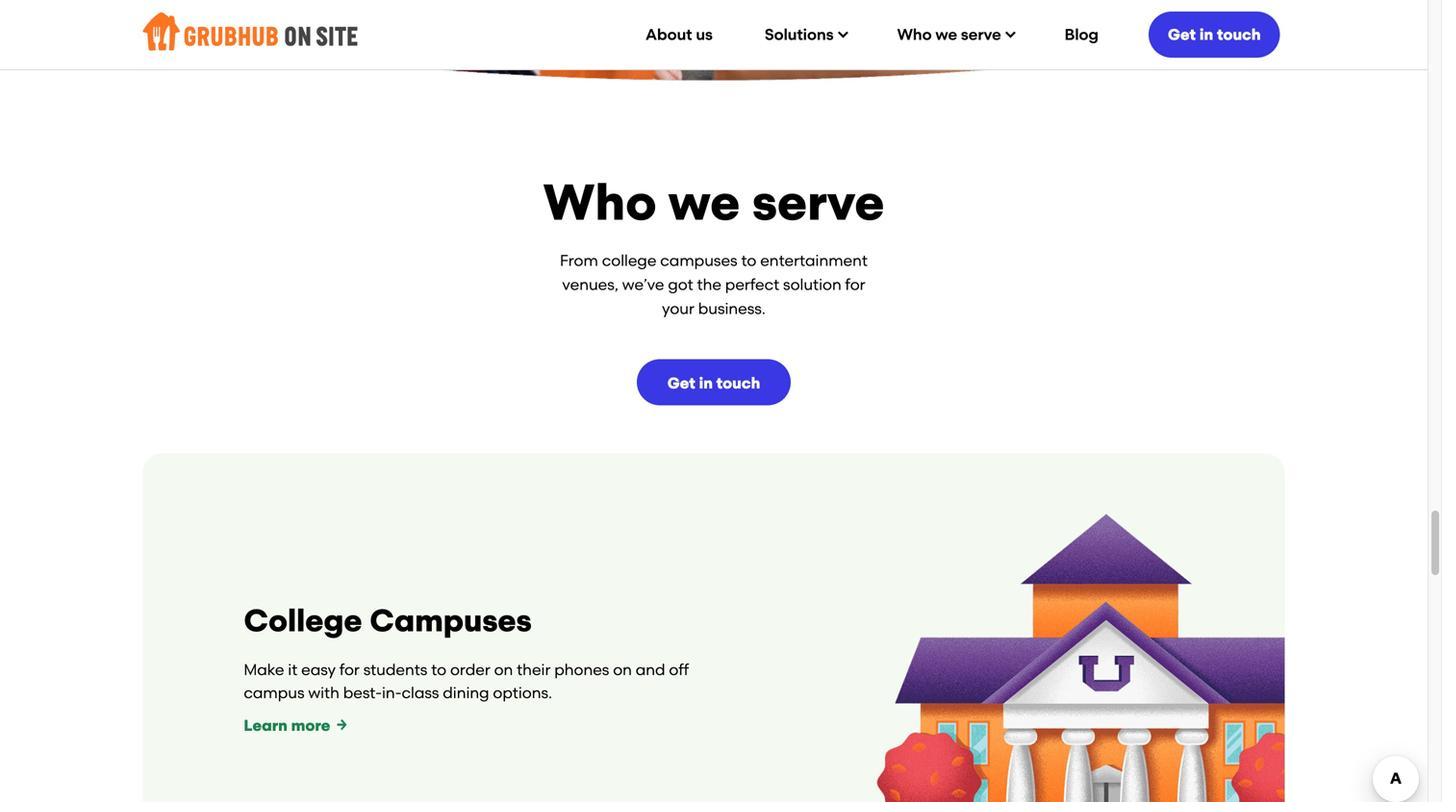 Task type: locate. For each thing, give the bounding box(es) containing it.
campuses
[[660, 252, 737, 270]]

get in touch link
[[1149, 9, 1280, 61], [637, 359, 791, 406]]

1 vertical spatial in
[[699, 374, 713, 392]]

1 vertical spatial who
[[543, 172, 657, 232]]

0 horizontal spatial touch
[[716, 374, 760, 392]]

business.
[[698, 300, 766, 318]]

0 horizontal spatial to
[[431, 661, 446, 679]]

1 vertical spatial get in touch
[[667, 374, 760, 392]]

on up options.
[[494, 661, 513, 679]]

entertainment
[[760, 252, 868, 270]]

perfect
[[725, 276, 779, 294]]

phones
[[554, 661, 609, 679]]

and
[[636, 661, 665, 679]]

easy
[[301, 661, 336, 679]]

0 vertical spatial we
[[936, 25, 957, 44]]

touch for get in touch link to the bottom
[[716, 374, 760, 392]]

1 horizontal spatial get in touch
[[1168, 25, 1261, 44]]

0 vertical spatial in
[[1199, 25, 1213, 44]]

0 vertical spatial serve
[[961, 25, 1001, 44]]

more
[[291, 717, 330, 735]]

to
[[741, 252, 756, 270], [431, 661, 446, 679]]

we inside who we serve link
[[936, 25, 957, 44]]

1 horizontal spatial serve
[[961, 25, 1001, 44]]

touch for topmost get in touch link
[[1217, 25, 1261, 44]]

college
[[602, 252, 656, 270]]

1 horizontal spatial to
[[741, 252, 756, 270]]

get
[[1168, 25, 1196, 44], [667, 374, 695, 392]]

1 horizontal spatial in
[[1199, 25, 1213, 44]]

0 horizontal spatial on
[[494, 661, 513, 679]]

2 on from the left
[[613, 661, 632, 679]]

0 vertical spatial to
[[741, 252, 756, 270]]

0 horizontal spatial serve
[[752, 172, 885, 232]]

0 vertical spatial who
[[897, 25, 932, 44]]

to up class
[[431, 661, 446, 679]]

in for topmost get in touch link
[[1199, 25, 1213, 44]]

0 horizontal spatial get
[[667, 374, 695, 392]]

1 horizontal spatial get
[[1168, 25, 1196, 44]]

1 vertical spatial serve
[[752, 172, 885, 232]]

0 horizontal spatial for
[[339, 661, 360, 679]]

on left and
[[613, 661, 632, 679]]

for inside the from college campuses to entertainment venues, we've got the perfect solution for your business.
[[845, 276, 865, 294]]

1 vertical spatial we
[[669, 172, 740, 232]]

1 horizontal spatial on
[[613, 661, 632, 679]]

students
[[363, 661, 427, 679]]

touch
[[1217, 25, 1261, 44], [716, 374, 760, 392]]

0 vertical spatial who we serve
[[897, 25, 1001, 44]]

we
[[936, 25, 957, 44], [669, 172, 740, 232]]

1 vertical spatial get in touch link
[[637, 359, 791, 406]]

who
[[897, 25, 932, 44], [543, 172, 657, 232]]

make
[[244, 661, 284, 679]]

0 vertical spatial get in touch
[[1168, 25, 1261, 44]]

who we serve
[[897, 25, 1001, 44], [543, 172, 885, 232]]

to up perfect
[[741, 252, 756, 270]]

we've
[[622, 276, 664, 294]]

for up "best-"
[[339, 661, 360, 679]]

1 horizontal spatial touch
[[1217, 25, 1261, 44]]

serve
[[961, 25, 1001, 44], [752, 172, 885, 232]]

solution
[[783, 276, 841, 294]]

class
[[402, 684, 439, 702]]

campus
[[244, 684, 304, 702]]

in
[[1199, 25, 1213, 44], [699, 374, 713, 392]]

who we serve link
[[876, 11, 1034, 58]]

get in touch for topmost get in touch link
[[1168, 25, 1261, 44]]

1 horizontal spatial get in touch link
[[1149, 9, 1280, 61]]

0 vertical spatial get
[[1168, 25, 1196, 44]]

1 vertical spatial get
[[667, 374, 695, 392]]

1 vertical spatial to
[[431, 661, 446, 679]]

off
[[669, 661, 689, 679]]

in-
[[382, 684, 402, 702]]

for
[[845, 276, 865, 294], [339, 661, 360, 679]]

1 on from the left
[[494, 661, 513, 679]]

1 vertical spatial touch
[[716, 374, 760, 392]]

on
[[494, 661, 513, 679], [613, 661, 632, 679]]

0 vertical spatial touch
[[1217, 25, 1261, 44]]

1 horizontal spatial for
[[845, 276, 865, 294]]

for right solution
[[845, 276, 865, 294]]

0 horizontal spatial get in touch link
[[637, 359, 791, 406]]

options.
[[493, 684, 552, 702]]

1 vertical spatial for
[[339, 661, 360, 679]]

get in touch
[[1168, 25, 1261, 44], [667, 374, 760, 392]]

0 horizontal spatial who we serve
[[543, 172, 885, 232]]

0 horizontal spatial in
[[699, 374, 713, 392]]

0 horizontal spatial get in touch
[[667, 374, 760, 392]]

0 vertical spatial for
[[845, 276, 865, 294]]

it
[[288, 661, 297, 679]]

1 horizontal spatial we
[[936, 25, 957, 44]]



Task type: describe. For each thing, give the bounding box(es) containing it.
0 vertical spatial get in touch link
[[1149, 9, 1280, 61]]

1 horizontal spatial who
[[897, 25, 932, 44]]

college campuses image
[[842, 439, 1371, 802]]

order
[[450, 661, 490, 679]]

for inside make it easy for students to order on their phones on and off campus with best-in-class dining options.
[[339, 661, 360, 679]]

1 horizontal spatial who we serve
[[897, 25, 1001, 44]]

get in touch for get in touch link to the bottom
[[667, 374, 760, 392]]

about us link
[[624, 11, 734, 58]]

best-
[[343, 684, 382, 702]]

about
[[646, 25, 692, 44]]

with
[[308, 684, 339, 702]]

college campuses
[[244, 602, 532, 639]]

college
[[244, 602, 362, 639]]

from
[[560, 252, 598, 270]]

from college campuses to entertainment venues, we've got the perfect solution for your business.
[[560, 252, 868, 318]]

campuses
[[370, 602, 532, 639]]

dining
[[443, 684, 489, 702]]

learn more
[[244, 717, 330, 735]]

blog link
[[1043, 11, 1120, 58]]

grubhub onsite logo image
[[143, 7, 358, 56]]

make it easy for students to order on their phones on and off campus with best-in-class dining options.
[[244, 661, 689, 702]]

learn
[[244, 717, 287, 735]]

learn more link
[[244, 714, 347, 738]]

us
[[696, 25, 713, 44]]

solutions link
[[743, 11, 866, 58]]

blog
[[1065, 25, 1099, 44]]

your
[[662, 300, 694, 318]]

in for get in touch link to the bottom
[[699, 374, 713, 392]]

0 horizontal spatial who
[[543, 172, 657, 232]]

1 vertical spatial who we serve
[[543, 172, 885, 232]]

to inside make it easy for students to order on their phones on and off campus with best-in-class dining options.
[[431, 661, 446, 679]]

to inside the from college campuses to entertainment venues, we've got the perfect solution for your business.
[[741, 252, 756, 270]]

their
[[517, 661, 551, 679]]

solutions
[[765, 25, 834, 44]]

the
[[697, 276, 721, 294]]

about us
[[646, 25, 713, 44]]

serve inside who we serve link
[[961, 25, 1001, 44]]

got
[[668, 276, 693, 294]]

venues,
[[562, 276, 618, 294]]

0 horizontal spatial we
[[669, 172, 740, 232]]



Task type: vqa. For each thing, say whether or not it's contained in the screenshot.
the topmost Who
yes



